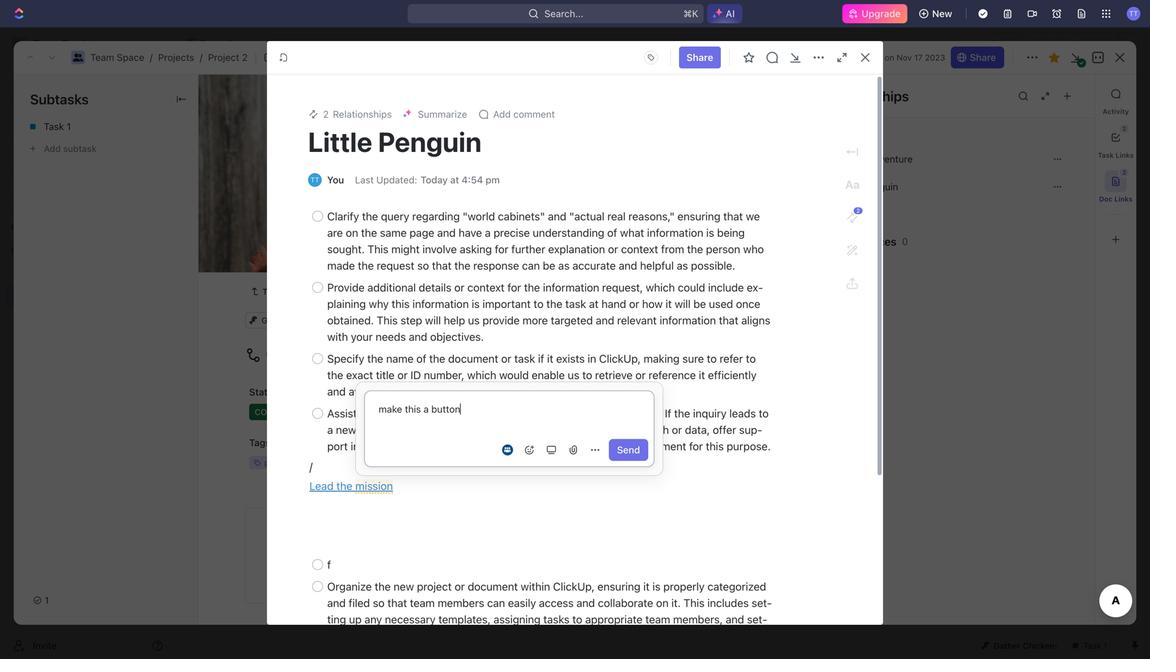 Task type: describe. For each thing, give the bounding box(es) containing it.
request,
[[602, 281, 643, 294]]

1 left you
[[297, 171, 301, 182]]

share button right 2023
[[951, 47, 1004, 68]]

timely
[[449, 630, 479, 643]]

tags
[[249, 437, 271, 448]]

that inside "f organize the new project or document within clickup, ensuring it is properly categorized and filed so that team members can easily access and collaborate on it. this includes set ting up any necessary templates, assigning tasks to appropriate team members, and set ting deadlines to ensure timely completion and progress tracking."
[[388, 597, 407, 610]]

new down needed.
[[627, 426, 643, 435]]

this inside provide additional details or context for the information request, which could include ex plaining why this information is important to the task at hand or how it will be used once obtained. this step will help us provide more targeted and relevant information that aligns with your needs and objectives.
[[392, 297, 410, 311]]

can inside "f organize the new project or document within clickup, ensuring it is properly categorized and filed so that team members can easily access and collaborate on it. this includes set ting up any necessary templates, assigning tasks to appropriate team members, and set ting deadlines to ensure timely completion and progress tracking."
[[487, 597, 505, 610]]

little penguin button
[[838, 181, 1043, 192]]

and down tasks
[[540, 630, 558, 643]]

is inside "f organize the new project or document within clickup, ensuring it is properly categorized and filed so that team members can easily access and collaborate on it. this includes set ting up any necessary templates, assigning tasks to appropriate team members, and set ting deadlines to ensure timely completion and progress tracking."
[[653, 580, 661, 593]]

you
[[327, 174, 344, 186]]

2 button for task
[[1105, 125, 1129, 149]]

it down sure
[[699, 369, 705, 382]]

exists
[[556, 352, 585, 365]]

Edit task name text field
[[245, 341, 753, 367]]

to right the 'assigned'
[[466, 386, 476, 398]]

1 horizontal spatial /
[[200, 52, 203, 63]]

targeted
[[551, 314, 593, 327]]

request
[[377, 259, 415, 272]]

1 vertical spatial user group image
[[73, 53, 83, 62]]

context inside clarify the query regarding "world cabinets" and "actual real reasons," ensuring that we are on the same page and have a precise understanding of what information is being sought. this might involve asking for further explanation or context from the person who made the request so that the response can be as accurate and helpful as possible.
[[621, 243, 658, 256]]

activity
[[1103, 107, 1129, 115]]

in right exists
[[588, 352, 596, 365]]

task links
[[1098, 151, 1134, 159]]

important
[[483, 297, 531, 311]]

add task
[[1061, 72, 1097, 82]]

last updated: today at 4:54 pm
[[355, 174, 500, 186]]

to down the "necessary"
[[400, 630, 410, 643]]

topic
[[585, 407, 610, 420]]

ai button
[[707, 4, 743, 23]]

and down includes
[[726, 613, 744, 626]]

0 horizontal spatial tt
[[311, 176, 319, 184]]

1 ting from the top
[[327, 597, 772, 626]]

information down could at the right top of page
[[660, 314, 716, 327]]

1 vertical spatial set
[[747, 613, 767, 626]]

mission
[[355, 480, 393, 493]]

page
[[410, 226, 434, 239]]

no lists icon. image
[[631, 370, 686, 425]]

share left automations
[[990, 38, 1016, 49]]

the inside "f organize the new project or document within clickup, ensuring it is properly categorized and filed so that team members can easily access and collaborate on it. this includes set ting up any necessary templates, assigning tasks to appropriate team members, and set ting deadlines to ensure timely completion and progress tracking."
[[375, 580, 391, 593]]

2 as from the left
[[677, 259, 688, 272]]

organized
[[533, 440, 583, 453]]

tt button
[[1123, 3, 1145, 25]]

hand
[[602, 297, 626, 311]]

1 horizontal spatial your
[[671, 426, 689, 435]]

assigned
[[422, 386, 464, 398]]

more
[[523, 314, 548, 327]]

penguin inside task sidebar content section
[[863, 181, 898, 192]]

or right the details
[[454, 281, 465, 294]]

new button
[[913, 3, 961, 25]]

and down step
[[409, 330, 427, 343]]

resources button
[[839, 125, 1091, 141]]

gantt link
[[376, 67, 404, 87]]

relationships inside task sidebar content section
[[824, 88, 909, 104]]

17
[[914, 53, 923, 62]]

the up important on the top
[[524, 281, 540, 294]]

"world
[[463, 210, 495, 223]]

in down avoid
[[360, 407, 369, 420]]

or left id
[[398, 369, 408, 382]]

on left 'nov'
[[885, 53, 894, 62]]

and down "hand"
[[596, 314, 614, 327]]

the up targeted
[[546, 297, 563, 311]]

docs inside sidebar navigation
[[33, 118, 55, 129]]

include
[[708, 281, 744, 294]]

task 1 link for grand adventure button
[[245, 283, 292, 300]]

sup
[[739, 423, 762, 436]]

docs inside task sidebar content section
[[838, 134, 864, 147]]

0 horizontal spatial /
[[150, 52, 153, 63]]

offer
[[713, 423, 736, 436]]

see all
[[452, 128, 478, 138]]

if inside specify the name of the document or task if it exists in clickup, making sure to refer to the exact title or id number, which would enable us to retrieve or reference it efficiently and avoid any potential confusion or delays in process.
[[538, 352, 544, 365]]

favorites
[[11, 223, 47, 232]]

2 down the structured at bottom
[[485, 458, 490, 467]]

1 horizontal spatial team
[[646, 613, 670, 626]]

what
[[620, 226, 644, 239]]

make this a button
[[379, 404, 460, 415]]

to up the well-
[[521, 423, 531, 436]]

progress
[[561, 630, 605, 643]]

a inside clarify the query regarding "world cabinets" and "actual real reasons," ensuring that we are on the same page and have a precise understanding of what information is being sought. this might involve asking for further explanation or context from the person who made the request so that the response can be as accurate and helpful as possible.
[[485, 226, 491, 239]]

to up sup
[[759, 407, 769, 420]]

your inside provide additional details or context for the information request, which could include ex plaining why this information is important to the task at hand or how it will be used once obtained. this step will help us provide more targeted and relevant information that aligns with your needs and objectives.
[[351, 330, 373, 343]]

1 up dashboards
[[67, 121, 71, 132]]

response
[[473, 259, 519, 272]]

the left "same"
[[361, 226, 377, 239]]

team for team space
[[200, 38, 224, 49]]

links for task links
[[1116, 151, 1134, 159]]

2 vertical spatial if
[[416, 423, 423, 436]]

⌘k
[[684, 8, 698, 19]]

nov
[[897, 53, 912, 62]]

of inside clarify the query regarding "world cabinets" and "actual real reasons," ensuring that we are on the same page and have a precise understanding of what information is being sought. this might involve asking for further explanation or context from the person who made the request so that the response can be as accurate and helpful as possible.
[[607, 226, 617, 239]]

2 tasks
[[436, 458, 465, 467]]

chat
[[479, 71, 500, 83]]

the up number,
[[429, 352, 445, 365]]

or left data,
[[672, 423, 682, 436]]

dashboards link
[[5, 136, 168, 158]]

and inside assist in creating a new project or document on the topic if needed. if the inquiry leads to a new initiative or if there's a necessity to compile extensive research or data, offer sup port in establishing a structured and well-organized project or document for this purpose.
[[488, 440, 506, 453]]

to up the "process."
[[582, 369, 592, 382]]

1 inside project 1 "link"
[[261, 193, 266, 204]]

sidebar navigation
[[0, 27, 175, 659]]

query
[[381, 210, 409, 223]]

it up enable
[[547, 352, 553, 365]]

extensive
[[576, 423, 623, 436]]

or up would
[[501, 352, 512, 365]]

and right 'access'
[[577, 597, 595, 610]]

tt inside tt dropdown button
[[1129, 9, 1138, 17]]

2 down 'calendar' link
[[323, 109, 329, 120]]

list down "recent" at top
[[227, 149, 243, 160]]

references
[[838, 235, 897, 248]]

0
[[902, 236, 908, 247]]

and inside specify the name of the document or task if it exists in clickup, making sure to refer to the exact title or id number, which would enable us to retrieve or reference it efficiently and avoid any potential confusion or delays in process.
[[327, 385, 346, 398]]

number,
[[424, 369, 464, 382]]

task sidebar content section
[[807, 75, 1095, 625]]

doc
[[1099, 195, 1113, 203]]

and up 'understanding'
[[548, 210, 567, 223]]

plaining
[[327, 281, 763, 311]]

tracking.
[[608, 630, 651, 643]]

we
[[746, 210, 760, 223]]

2 down activity
[[1123, 126, 1126, 132]]

and up involve
[[437, 226, 456, 239]]

document down the delays
[[498, 407, 548, 420]]

0 vertical spatial task 1
[[44, 121, 71, 132]]

us inside specify the name of the document or task if it exists in clickup, making sure to refer to the exact title or id number, which would enable us to retrieve or reference it efficiently and avoid any potential confusion or delays in process.
[[568, 369, 580, 382]]

1 vertical spatial project
[[263, 171, 294, 182]]

in down initiative
[[351, 440, 359, 453]]

1 as from the left
[[558, 259, 570, 272]]

button
[[431, 404, 460, 415]]

potential
[[398, 385, 442, 398]]

is inside provide additional details or context for the information request, which could include ex plaining why this information is important to the task at hand or how it will be used once obtained. this step will help us provide more targeted and relevant information that aligns with your needs and objectives.
[[472, 297, 480, 311]]

appropriate
[[585, 613, 643, 626]]

1 vertical spatial list link
[[203, 144, 489, 166]]

explanation
[[548, 243, 605, 256]]

of inside specify the name of the document or task if it exists in clickup, making sure to refer to the exact title or id number, which would enable us to retrieve or reference it efficiently and avoid any potential confusion or delays in process.
[[416, 352, 426, 365]]

aligns
[[741, 314, 770, 327]]

2 left tasks at the bottom of the page
[[436, 458, 441, 467]]

team space / projects / project 2 |
[[90, 51, 257, 64]]

with
[[327, 330, 348, 343]]

this inside assist in creating a new project or document on the topic if needed. if the inquiry leads to a new initiative or if there's a necessity to compile extensive research or data, offer sup port in establishing a structured and well-organized project or document for this purpose.
[[706, 440, 724, 453]]

8686faf0v button
[[318, 312, 371, 329]]

resources
[[840, 126, 894, 139]]

any inside "f organize the new project or document within clickup, ensuring it is properly categorized and filed so that team members can easily access and collaborate on it. this includes set ting up any necessary templates, assigning tasks to appropriate team members, and set ting deadlines to ensure timely completion and progress tracking."
[[365, 613, 382, 626]]

list left •
[[227, 171, 243, 182]]

1 left provide
[[283, 287, 287, 296]]

1 inside 1 button
[[45, 595, 49, 606]]

made
[[327, 259, 355, 272]]

0 vertical spatial project
[[447, 407, 482, 420]]

categorized
[[708, 580, 766, 593]]

and down organize
[[327, 597, 346, 610]]

sure
[[683, 352, 704, 365]]

at inside provide additional details or context for the information request, which could include ex plaining why this information is important to the task at hand or how it will be used once obtained. this step will help us provide more targeted and relevant information that aligns with your needs and objectives.
[[589, 297, 599, 311]]

filed
[[349, 597, 370, 610]]

within
[[521, 580, 550, 593]]

task 1 link for 8686faf0v "button"
[[14, 116, 198, 138]]

research
[[626, 423, 669, 436]]

new down assist
[[336, 423, 356, 436]]

document down the add a new list to your space
[[636, 440, 686, 453]]

information down accurate
[[543, 281, 599, 294]]

add for add a new list to your space
[[602, 426, 618, 435]]

be inside clarify the query regarding "world cabinets" and "actual real reasons," ensuring that we are on the same page and have a precise understanding of what information is being sought. this might involve asking for further explanation or context from the person who made the request so that the response can be as accurate and helpful as possible.
[[543, 259, 555, 272]]

the right from
[[687, 243, 703, 256]]

project inside "f organize the new project or document within clickup, ensuring it is properly categorized and filed so that team members can easily access and collaborate on it. this includes set ting up any necessary templates, assigning tasks to appropriate team members, and set ting deadlines to ensure timely completion and progress tracking."
[[417, 580, 452, 593]]

leads
[[730, 407, 756, 420]]

completion
[[482, 630, 537, 643]]

clarify
[[327, 210, 359, 223]]

1 horizontal spatial task 1
[[262, 287, 287, 296]]

from
[[661, 243, 684, 256]]

/ inside / lead the mission
[[309, 460, 313, 473]]

list down needed.
[[645, 426, 659, 435]]

details
[[419, 281, 452, 294]]

board
[[525, 71, 552, 83]]

that down involve
[[432, 259, 452, 272]]

that inside provide additional details or context for the information request, which could include ex plaining why this information is important to the task at hand or how it will be used once obtained. this step will help us provide more targeted and relevant information that aligns with your needs and objectives.
[[719, 314, 739, 327]]

regarding
[[412, 210, 460, 223]]

4:54
[[462, 174, 483, 186]]

reference
[[649, 369, 696, 382]]

enable
[[532, 369, 565, 382]]

overview link
[[201, 67, 246, 87]]

updated:
[[376, 174, 417, 186]]

on inside "f organize the new project or document within clickup, ensuring it is properly categorized and filed so that team members can easily access and collaborate on it. this includes set ting up any necessary templates, assigning tasks to appropriate team members, and set ting deadlines to ensure timely completion and progress tracking."
[[656, 597, 669, 610]]

or inside "f organize the new project or document within clickup, ensuring it is properly categorized and filed so that team members can easily access and collaborate on it. this includes set ting up any necessary templates, assigning tasks to appropriate team members, and set ting deadlines to ensure timely completion and progress tracking."
[[455, 580, 465, 593]]

comment
[[513, 109, 555, 120]]

provide
[[327, 281, 365, 294]]

to right refer
[[746, 352, 756, 365]]

0 vertical spatial set
[[752, 597, 772, 610]]

projects inside 'projects' button
[[238, 291, 275, 303]]

ting inside "f organize the new project or document within clickup, ensuring it is properly categorized and filed so that team members can easily access and collaborate on it. this includes set ting up any necessary templates, assigning tasks to appropriate team members, and set ting deadlines to ensure timely completion and progress tracking."
[[327, 613, 767, 643]]

or up necessity
[[485, 407, 495, 420]]

asking
[[460, 243, 492, 256]]

which inside specify the name of the document or task if it exists in clickup, making sure to refer to the exact title or id number, which would enable us to retrieve or reference it efficiently and avoid any potential confusion or delays in process.
[[467, 369, 496, 382]]

the left query
[[362, 210, 378, 223]]

user group image for tree inside sidebar navigation
[[14, 292, 24, 300]]

up
[[349, 613, 362, 626]]

document inside specify the name of the document or task if it exists in clickup, making sure to refer to the exact title or id number, which would enable us to retrieve or reference it efficiently and avoid any potential confusion or delays in process.
[[448, 352, 498, 365]]

1 button
[[27, 590, 57, 611]]

list left 'calendar' link
[[271, 71, 287, 83]]

due
[[595, 386, 613, 398]]

possible.
[[691, 259, 735, 272]]

projects link
[[158, 52, 194, 63]]

delays
[[509, 385, 541, 398]]

which inside provide additional details or context for the information request, which could include ex plaining why this information is important to the task at hand or how it will be used once obtained. this step will help us provide more targeted and relevant information that aligns with your needs and objectives.
[[646, 281, 675, 294]]

grand adventure button
[[838, 153, 1043, 165]]

to inside provide additional details or context for the information request, which could include ex plaining why this information is important to the task at hand or how it will be used once obtained. this step will help us provide more targeted and relevant information that aligns with your needs and objectives.
[[534, 297, 544, 311]]

little penguin inside task sidebar content section
[[838, 181, 898, 192]]

board link
[[523, 67, 552, 87]]

organize
[[327, 580, 372, 593]]

and up request,
[[619, 259, 637, 272]]

so inside clarify the query regarding "world cabinets" and "actual real reasons," ensuring that we are on the same page and have a precise understanding of what information is being sought. this might involve asking for further explanation or context from the person who made the request so that the response can be as accurate and helpful as possible.
[[417, 259, 429, 272]]

0 vertical spatial team
[[410, 597, 435, 610]]

or up date
[[636, 369, 646, 382]]

us inside provide additional details or context for the information request, which could include ex plaining why this information is important to the task at hand or how it will be used once obtained. this step will help us provide more targeted and relevant information that aligns with your needs and objectives.
[[468, 314, 480, 327]]

any inside specify the name of the document or task if it exists in clickup, making sure to refer to the exact title or id number, which would enable us to retrieve or reference it efficiently and avoid any potential confusion or delays in process.
[[378, 385, 395, 398]]

efficiently
[[708, 369, 757, 382]]

gantt
[[379, 71, 404, 83]]

0 vertical spatial penguin
[[378, 126, 482, 158]]

0 horizontal spatial at
[[450, 174, 459, 186]]



Task type: locate. For each thing, give the bounding box(es) containing it.
for inside assist in creating a new project or document on the topic if needed. if the inquiry leads to a new initiative or if there's a necessity to compile extensive research or data, offer sup port in establishing a structured and well-organized project or document for this purpose.
[[689, 440, 703, 453]]

to down the if
[[661, 426, 669, 435]]

the right made
[[358, 259, 374, 272]]

would
[[499, 369, 529, 382]]

the inside / lead the mission
[[336, 480, 353, 493]]

1 vertical spatial which
[[467, 369, 496, 382]]

that up the "necessary"
[[388, 597, 407, 610]]

0 horizontal spatial will
[[425, 314, 441, 327]]

1 vertical spatial little
[[838, 181, 860, 192]]

table
[[429, 71, 453, 83]]

context inside provide additional details or context for the information request, which could include ex plaining why this information is important to the task at hand or how it will be used once obtained. this step will help us provide more targeted and relevant information that aligns with your needs and objectives.
[[467, 281, 505, 294]]

task inside button
[[1079, 72, 1097, 82]]

any down title
[[378, 385, 395, 398]]

add list button
[[637, 444, 680, 461]]

relationships
[[824, 88, 909, 104], [333, 109, 392, 120]]

projects
[[158, 52, 194, 63], [238, 291, 275, 303]]

0 horizontal spatial little
[[308, 126, 372, 158]]

inquiry
[[693, 407, 727, 420]]

for inside provide additional details or context for the information request, which could include ex plaining why this information is important to the task at hand or how it will be used once obtained. this step will help us provide more targeted and relevant information that aligns with your needs and objectives.
[[508, 281, 521, 294]]

will down could at the right top of page
[[675, 297, 691, 311]]

project right •
[[263, 171, 294, 182]]

cabinets"
[[498, 210, 545, 223]]

0 vertical spatial if
[[538, 352, 544, 365]]

1 right automations
[[1103, 39, 1107, 48]]

user group image down spaces at the left of page
[[14, 292, 24, 300]]

0 vertical spatial this
[[368, 243, 389, 256]]

0 vertical spatial links
[[1116, 151, 1134, 159]]

to right sure
[[707, 352, 717, 365]]

links for doc links
[[1115, 195, 1133, 203]]

1 vertical spatial this
[[377, 314, 398, 327]]

be down the further
[[543, 259, 555, 272]]

little penguin
[[308, 126, 482, 158], [838, 181, 898, 192]]

1 vertical spatial this
[[405, 404, 421, 415]]

who
[[743, 243, 764, 256]]

space for team space / projects / project 2 |
[[117, 52, 144, 63]]

document inside "f organize the new project or document within clickup, ensuring it is properly categorized and filed so that team members can easily access and collaborate on it. this includes set ting up any necessary templates, assigning tasks to appropriate team members, and set ting deadlines to ensure timely completion and progress tracking."
[[468, 580, 518, 593]]

0 horizontal spatial team
[[410, 597, 435, 610]]

1 horizontal spatial little penguin
[[838, 181, 898, 192]]

members,
[[673, 613, 723, 626]]

2 left |
[[242, 52, 248, 63]]

on inside assist in creating a new project or document on the topic if needed. if the inquiry leads to a new initiative or if there's a necessity to compile extensive research or data, offer sup port in establishing a structured and well-organized project or document for this purpose.
[[551, 407, 563, 420]]

links down activity
[[1116, 151, 1134, 159]]

or down would
[[496, 385, 506, 398]]

1 vertical spatial clickup,
[[553, 580, 595, 593]]

2 button
[[1105, 125, 1129, 149], [1105, 168, 1129, 192]]

1 vertical spatial team
[[646, 613, 670, 626]]

information inside clarify the query regarding "world cabinets" and "actual real reasons," ensuring that we are on the same page and have a precise understanding of what information is being sought. this might involve asking for further explanation or context from the person who made the request so that the response can be as accurate and helpful as possible.
[[647, 226, 704, 239]]

team for team space / projects / project 2 |
[[90, 52, 114, 63]]

your
[[351, 330, 373, 343], [671, 426, 689, 435]]

0 vertical spatial context
[[621, 243, 658, 256]]

set down "categorized" at the right bottom
[[752, 597, 772, 610]]

0 vertical spatial any
[[378, 385, 395, 398]]

1 horizontal spatial task
[[565, 297, 586, 311]]

2 ting from the top
[[327, 613, 767, 643]]

clickup, inside specify the name of the document or task if it exists in clickup, making sure to refer to the exact title or id number, which would enable us to retrieve or reference it efficiently and avoid any potential confusion or delays in process.
[[599, 352, 641, 365]]

0 vertical spatial 2 button
[[1105, 125, 1129, 149]]

favorites button
[[5, 219, 61, 236]]

it up collaborate
[[643, 580, 650, 593]]

0 vertical spatial of
[[607, 226, 617, 239]]

it right the how
[[666, 297, 672, 311]]

user group image
[[187, 40, 196, 47], [73, 53, 83, 62], [14, 292, 24, 300]]

2 vertical spatial project
[[227, 193, 259, 204]]

us
[[468, 314, 480, 327], [568, 369, 580, 382]]

1
[[1103, 39, 1107, 48], [67, 121, 71, 132], [297, 171, 301, 182], [261, 193, 266, 204], [283, 287, 287, 296], [45, 595, 49, 606]]

which
[[646, 281, 675, 294], [467, 369, 496, 382]]

clickup, inside "f organize the new project or document within clickup, ensuring it is properly categorized and filed so that team members can easily access and collaborate on it. this includes set ting up any necessary templates, assigning tasks to appropriate team members, and set ting deadlines to ensure timely completion and progress tracking."
[[553, 580, 595, 593]]

1 vertical spatial links
[[1115, 195, 1133, 203]]

once
[[736, 297, 761, 311]]

1 vertical spatial so
[[373, 597, 385, 610]]

in down enable
[[544, 385, 553, 398]]

0 vertical spatial clickup,
[[599, 352, 641, 365]]

0 vertical spatial ensuring
[[678, 210, 721, 223]]

2 inside team space / projects / project 2 |
[[242, 52, 248, 63]]

can down the further
[[522, 259, 540, 272]]

1 vertical spatial project
[[585, 440, 620, 453]]

team space link up overview
[[183, 36, 258, 52]]

the right the if
[[674, 407, 690, 420]]

precise
[[494, 226, 530, 239]]

doc links
[[1099, 195, 1133, 203]]

1 horizontal spatial little
[[838, 181, 860, 192]]

tree
[[5, 262, 168, 377]]

share right 2023
[[970, 52, 996, 63]]

1 horizontal spatial if
[[538, 352, 544, 365]]

it.
[[672, 597, 681, 610]]

0 vertical spatial little penguin
[[308, 126, 482, 158]]

1 horizontal spatial of
[[607, 226, 617, 239]]

that up being
[[724, 210, 743, 223]]

1 vertical spatial little penguin
[[838, 181, 898, 192]]

information down the details
[[413, 297, 469, 311]]

this inside clarify the query regarding "world cabinets" and "actual real reasons," ensuring that we are on the same page and have a precise understanding of what information is being sought. this might involve asking for further explanation or context from the person who made the request so that the response can be as accurate and helpful as possible.
[[368, 243, 389, 256]]

in right •
[[253, 171, 261, 182]]

can inside clarify the query regarding "world cabinets" and "actual real reasons," ensuring that we are on the same page and have a precise understanding of what information is being sought. this might involve asking for further explanation or context from the person who made the request so that the response can be as accurate and helpful as possible.
[[522, 259, 540, 272]]

/ right projects link
[[200, 52, 203, 63]]

1 vertical spatial space
[[117, 52, 144, 63]]

the down specify
[[327, 369, 343, 382]]

0 horizontal spatial task 1
[[44, 121, 71, 132]]

2 down task links
[[1123, 169, 1126, 176]]

0 horizontal spatial docs
[[33, 118, 55, 129]]

list • in project 1
[[227, 171, 301, 182]]

this inside provide additional details or context for the information request, which could include ex plaining why this information is important to the task at hand or how it will be used once obtained. this step will help us provide more targeted and relevant information that aligns with your needs and objectives.
[[377, 314, 398, 327]]

team up the "necessary"
[[410, 597, 435, 610]]

document up easily
[[468, 580, 518, 593]]

"actual
[[569, 210, 605, 223]]

1 horizontal spatial will
[[675, 297, 691, 311]]

add comment
[[493, 109, 555, 120]]

refer
[[720, 352, 743, 365]]

0 vertical spatial relationships
[[824, 88, 909, 104]]

1 up invite
[[45, 595, 49, 606]]

1 vertical spatial task 1 link
[[245, 283, 292, 300]]

user group image inside team space link
[[187, 40, 196, 47]]

on
[[885, 53, 894, 62], [346, 226, 358, 239], [551, 407, 563, 420], [656, 597, 669, 610]]

us right the 'help'
[[468, 314, 480, 327]]

make
[[379, 404, 402, 415]]

space for team space
[[227, 38, 255, 49]]

or up relevant
[[629, 297, 639, 311]]

reasons,"
[[629, 210, 675, 223]]

this inside "f organize the new project or document within clickup, ensuring it is properly categorized and filed so that team members can easily access and collaborate on it. this includes set ting up any necessary templates, assigning tasks to appropriate team members, and set ting deadlines to ensure timely completion and progress tracking."
[[684, 597, 705, 610]]

2 button for doc
[[1105, 168, 1129, 192]]

1 horizontal spatial team space link
[[183, 36, 258, 52]]

1 horizontal spatial as
[[677, 259, 688, 272]]

necessary
[[385, 613, 436, 626]]

list inside button
[[660, 448, 675, 457]]

1 vertical spatial of
[[416, 352, 426, 365]]

for inside clarify the query regarding "world cabinets" and "actual real reasons," ensuring that we are on the same page and have a precise understanding of what information is being sought. this might involve asking for further explanation or context from the person who made the request so that the response can be as accurate and helpful as possible.
[[495, 243, 509, 256]]

1 vertical spatial 2 button
[[1105, 168, 1129, 192]]

0 vertical spatial at
[[450, 174, 459, 186]]

is inside clarify the query regarding "world cabinets" and "actual real reasons," ensuring that we are on the same page and have a precise understanding of what information is being sought. this might involve asking for further explanation or context from the person who made the request so that the response can be as accurate and helpful as possible.
[[706, 226, 714, 239]]

0 horizontal spatial so
[[373, 597, 385, 610]]

same
[[380, 226, 407, 239]]

well-
[[509, 440, 533, 453]]

team up home 'link'
[[90, 52, 114, 63]]

this down "additional"
[[392, 297, 410, 311]]

project
[[447, 407, 482, 420], [585, 440, 620, 453], [417, 580, 452, 593]]

0 vertical spatial little
[[308, 126, 372, 158]]

1 horizontal spatial so
[[417, 259, 429, 272]]

or down research
[[623, 440, 633, 453]]

project 1
[[227, 193, 266, 204]]

1 horizontal spatial can
[[522, 259, 540, 272]]

team inside team space link
[[200, 38, 224, 49]]

2 inside dropdown button
[[857, 208, 860, 214]]

it inside "f organize the new project or document within clickup, ensuring it is properly categorized and filed so that team members can easily access and collaborate on it. this includes set ting up any necessary templates, assigning tasks to appropriate team members, and set ting deadlines to ensure timely completion and progress tracking."
[[643, 580, 650, 593]]

as
[[558, 259, 570, 272], [677, 259, 688, 272]]

collaborate
[[598, 597, 653, 610]]

the down the "process."
[[566, 407, 582, 420]]

any
[[378, 385, 395, 398], [365, 613, 382, 626]]

send
[[617, 444, 640, 456]]

new up the "necessary"
[[394, 580, 414, 593]]

for up important on the top
[[508, 281, 521, 294]]

0 vertical spatial task 1 link
[[14, 116, 198, 138]]

2 docs
[[485, 458, 512, 467]]

user group image up projects link
[[187, 40, 196, 47]]

on up the compile
[[551, 407, 563, 420]]

0 horizontal spatial team space link
[[90, 52, 144, 63]]

be inside provide additional details or context for the information request, which could include ex plaining why this information is important to the task at hand or how it will be used once obtained. this step will help us provide more targeted and relevant information that aligns with your needs and objectives.
[[694, 297, 706, 311]]

0 vertical spatial tt
[[1129, 9, 1138, 17]]

0 vertical spatial will
[[675, 297, 691, 311]]

the right organize
[[375, 580, 391, 593]]

user group image inside tree
[[14, 292, 24, 300]]

space left projects link
[[117, 52, 144, 63]]

upgrade link
[[843, 4, 908, 23]]

if down 'make this a button' on the bottom left
[[416, 423, 423, 436]]

0 horizontal spatial relationships
[[333, 109, 392, 120]]

ensuring up collaborate
[[598, 580, 641, 593]]

team up project 2 link at left
[[200, 38, 224, 49]]

list link right overview
[[268, 67, 287, 87]]

links
[[1116, 151, 1134, 159], [1115, 195, 1133, 203]]

ting down within
[[327, 597, 772, 626]]

add right send
[[642, 448, 658, 457]]

1 vertical spatial for
[[508, 281, 521, 294]]

task inside provide additional details or context for the information request, which could include ex plaining why this information is important to the task at hand or how it will be used once obtained. this step will help us provide more targeted and relevant information that aligns with your needs and objectives.
[[565, 297, 586, 311]]

task inside specify the name of the document or task if it exists in clickup, making sure to refer to the exact title or id number, which would enable us to retrieve or reference it efficiently and avoid any potential confusion or delays in process.
[[514, 352, 535, 365]]

task 1 link down inbox link
[[14, 116, 198, 138]]

be
[[543, 259, 555, 272], [694, 297, 706, 311]]

0 vertical spatial your
[[351, 330, 373, 343]]

1 horizontal spatial which
[[646, 281, 675, 294]]

docs
[[33, 118, 55, 129], [838, 134, 864, 147], [492, 458, 512, 467]]

so
[[417, 259, 429, 272], [373, 597, 385, 610]]

docs link
[[5, 113, 168, 135]]

context down what
[[621, 243, 658, 256]]

links right doc
[[1115, 195, 1133, 203]]

are
[[327, 226, 343, 239]]

projects inside team space / projects / project 2 |
[[158, 52, 194, 63]]

2 button up doc links
[[1105, 168, 1129, 192]]

due date
[[595, 386, 637, 398]]

list down the add a new list to your space
[[660, 448, 675, 457]]

1 vertical spatial context
[[467, 281, 505, 294]]

1 vertical spatial us
[[568, 369, 580, 382]]

2 horizontal spatial user group image
[[187, 40, 196, 47]]

at left "hand"
[[589, 297, 599, 311]]

1 horizontal spatial clickup,
[[599, 352, 641, 365]]

1 vertical spatial ensuring
[[598, 580, 641, 593]]

structured
[[433, 440, 485, 453]]

so inside "f organize the new project or document within clickup, ensuring it is properly categorized and filed so that team members can easily access and collaborate on it. this includes set ting up any necessary templates, assigning tasks to appropriate team members, and set ting deadlines to ensure timely completion and progress tracking."
[[373, 597, 385, 610]]

the up title
[[367, 352, 383, 365]]

task sidebar navigation tab list
[[1098, 83, 1134, 251]]

user group image up home 'link'
[[73, 53, 83, 62]]

drumstick bite image
[[981, 642, 990, 650]]

1 vertical spatial if
[[613, 407, 619, 420]]

1 horizontal spatial projects
[[238, 291, 275, 303]]

created
[[852, 53, 883, 62]]

space down inquiry
[[691, 426, 715, 435]]

1 vertical spatial at
[[589, 297, 599, 311]]

2 vertical spatial this
[[706, 440, 724, 453]]

ensuring up being
[[678, 210, 721, 223]]

space up project 2 link at left
[[227, 38, 255, 49]]

0 horizontal spatial of
[[416, 352, 426, 365]]

task
[[1079, 72, 1097, 82], [44, 121, 64, 132], [1098, 151, 1114, 159], [262, 287, 281, 296]]

or up establishing
[[403, 423, 413, 436]]

needed.
[[622, 407, 662, 420]]

additional
[[368, 281, 416, 294]]

last
[[355, 174, 374, 186]]

1 vertical spatial will
[[425, 314, 441, 327]]

templates,
[[439, 613, 491, 626]]

of down the real
[[607, 226, 617, 239]]

team inside team space / projects / project 2 |
[[90, 52, 114, 63]]

1 horizontal spatial relationships
[[824, 88, 909, 104]]

1 horizontal spatial task 1 link
[[245, 283, 292, 300]]

share button left automations
[[981, 33, 1024, 55]]

little penguin down grand adventure
[[838, 181, 898, 192]]

as down from
[[677, 259, 688, 272]]

project inside team space / projects / project 2 |
[[208, 52, 239, 63]]

new up there's
[[423, 407, 444, 420]]

1 vertical spatial task 1
[[262, 287, 287, 296]]

1 vertical spatial be
[[694, 297, 706, 311]]

this down potential
[[405, 404, 421, 415]]

1 vertical spatial is
[[472, 297, 480, 311]]

have
[[459, 226, 482, 239]]

and up assist
[[327, 385, 346, 398]]

necessity
[[471, 423, 519, 436]]

this down the offer
[[706, 440, 724, 453]]

us up the "process."
[[568, 369, 580, 382]]

1 vertical spatial tt
[[311, 176, 319, 184]]

0 horizontal spatial user group image
[[14, 292, 24, 300]]

1 vertical spatial relationships
[[333, 109, 392, 120]]

so right filed
[[373, 597, 385, 610]]

all
[[469, 128, 478, 138]]

share down ⌘k
[[687, 52, 713, 63]]

will left the 'help'
[[425, 314, 441, 327]]

your up add list button
[[671, 426, 689, 435]]

the
[[362, 210, 378, 223], [361, 226, 377, 239], [687, 243, 703, 256], [358, 259, 374, 272], [454, 259, 471, 272], [524, 281, 540, 294], [546, 297, 563, 311], [367, 352, 383, 365], [429, 352, 445, 365], [327, 369, 343, 382], [566, 407, 582, 420], [674, 407, 690, 420], [336, 480, 353, 493], [375, 580, 391, 593]]

2 vertical spatial project
[[417, 580, 452, 593]]

add down topic
[[602, 426, 618, 435]]

1 horizontal spatial is
[[653, 580, 661, 593]]

0 vertical spatial space
[[227, 38, 255, 49]]

ensuring inside "f organize the new project or document within clickup, ensuring it is properly categorized and filed so that team members can easily access and collaborate on it. this includes set ting up any necessary templates, assigning tasks to appropriate team members, and set ting deadlines to ensure timely completion and progress tracking."
[[598, 580, 641, 593]]

2 horizontal spatial space
[[691, 426, 715, 435]]

add for add comment
[[493, 109, 511, 120]]

the down asking
[[454, 259, 471, 272]]

this
[[392, 297, 410, 311], [405, 404, 421, 415], [706, 440, 724, 453]]

ensuring inside clarify the query regarding "world cabinets" and "actual real reasons," ensuring that we are on the same page and have a precise understanding of what information is being sought. this might involve asking for further explanation or context from the person who made the request so that the response can be as accurate and helpful as possible.
[[678, 210, 721, 223]]

title
[[376, 369, 395, 382]]

projects left project 2 link at left
[[158, 52, 194, 63]]

task inside tab list
[[1098, 151, 1114, 159]]

add for add task
[[1061, 72, 1076, 82]]

0 vertical spatial list link
[[268, 67, 287, 87]]

little inside task sidebar content section
[[838, 181, 860, 192]]

id
[[411, 369, 421, 382]]

2 horizontal spatial docs
[[838, 134, 864, 147]]

obtained.
[[327, 314, 374, 327]]

team space
[[200, 38, 255, 49]]

new inside "f organize the new project or document within clickup, ensuring it is properly categorized and filed so that team members can easily access and collaborate on it. this includes set ting up any necessary templates, assigning tasks to appropriate team members, and set ting deadlines to ensure timely completion and progress tracking."
[[394, 580, 414, 593]]

space inside team space / projects / project 2 |
[[117, 52, 144, 63]]

compile
[[534, 423, 573, 436]]

add for add list
[[642, 448, 658, 457]]

dropdown menu image
[[640, 47, 662, 68]]

0 vertical spatial docs
[[33, 118, 55, 129]]

why
[[369, 297, 389, 311]]

it inside provide additional details or context for the information request, which could include ex plaining why this information is important to the task at hand or how it will be used once obtained. this step will help us provide more targeted and relevant information that aligns with your needs and objectives.
[[666, 297, 672, 311]]

or inside clarify the query regarding "world cabinets" and "actual real reasons," ensuring that we are on the same page and have a precise understanding of what information is being sought. this might involve asking for further explanation or context from the person who made the request so that the response can be as accurate and helpful as possible.
[[608, 243, 618, 256]]

1 horizontal spatial docs
[[492, 458, 512, 467]]

/ left projects link
[[150, 52, 153, 63]]

to up progress
[[573, 613, 582, 626]]

project down •
[[227, 193, 259, 204]]

0 vertical spatial projects
[[158, 52, 194, 63]]

2 vertical spatial this
[[684, 597, 705, 610]]

clickup, up 'access'
[[553, 580, 595, 593]]

assist
[[327, 407, 357, 420]]

is
[[706, 226, 714, 239], [472, 297, 480, 311], [653, 580, 661, 593]]

add a new list to your space
[[602, 426, 715, 435]]

0 horizontal spatial projects
[[158, 52, 194, 63]]

0 vertical spatial user group image
[[187, 40, 196, 47]]

2 vertical spatial docs
[[492, 458, 512, 467]]

8686faf0v
[[323, 316, 365, 325]]

tasks
[[443, 458, 465, 467]]

user group image for team space link to the right
[[187, 40, 196, 47]]

objectives.
[[430, 330, 484, 343]]

today
[[421, 174, 448, 186]]

the right lead on the left bottom of page
[[336, 480, 353, 493]]

0 horizontal spatial which
[[467, 369, 496, 382]]

1 horizontal spatial user group image
[[73, 53, 83, 62]]

initiative
[[359, 423, 400, 436]]

assigned to
[[422, 386, 476, 398]]

assist in creating a new project or document on the topic if needed. if the inquiry leads to a new initiative or if there's a necessity to compile extensive research or data, offer sup port in establishing a structured and well-organized project or document for this purpose.
[[327, 407, 772, 453]]

/ lead the mission
[[309, 460, 393, 493]]

1 horizontal spatial space
[[227, 38, 255, 49]]

project inside "link"
[[227, 193, 259, 204]]

tree inside sidebar navigation
[[5, 262, 168, 377]]

home
[[33, 72, 59, 83]]

inbox
[[33, 95, 57, 106]]

of up id
[[416, 352, 426, 365]]

0 vertical spatial so
[[417, 259, 429, 272]]

purpose.
[[727, 440, 771, 453]]

0 vertical spatial task
[[565, 297, 586, 311]]

on inside clarify the query regarding "world cabinets" and "actual real reasons," ensuring that we are on the same page and have a precise understanding of what information is being sought. this might involve asking for further explanation or context from the person who made the request so that the response can be as accurate and helpful as possible.
[[346, 226, 358, 239]]

tt
[[1129, 9, 1138, 17], [311, 176, 319, 184]]

1 horizontal spatial be
[[694, 297, 706, 311]]

docs down inbox on the left top
[[33, 118, 55, 129]]

adventure
[[868, 153, 913, 165]]

little down "2 relationships"
[[308, 126, 372, 158]]



Task type: vqa. For each thing, say whether or not it's contained in the screenshot.
grid
no



